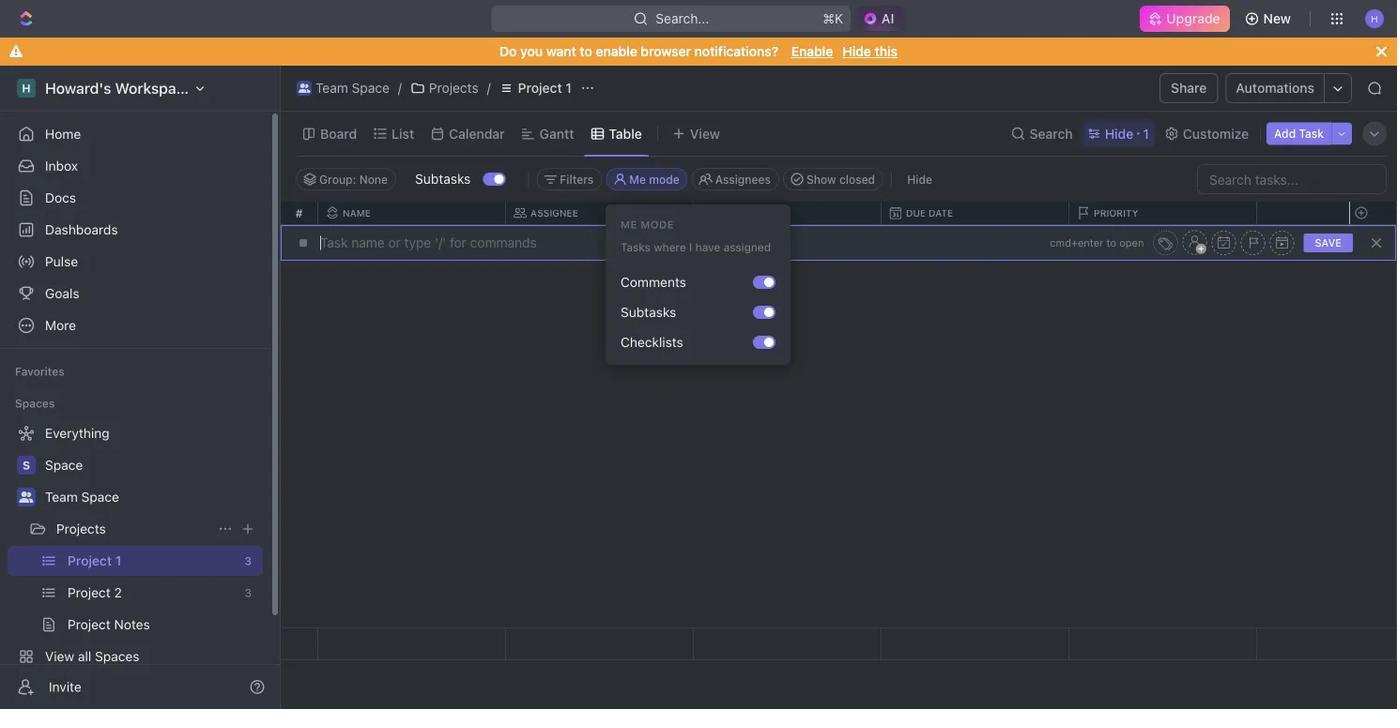 Task type: locate. For each thing, give the bounding box(es) containing it.
team right user group image
[[45, 490, 78, 505]]

0 vertical spatial mode
[[649, 173, 680, 186]]

0 horizontal spatial space
[[81, 490, 119, 505]]

show closed button
[[783, 168, 884, 191]]

subtasks button down comments
[[613, 298, 753, 328]]

browser
[[641, 44, 691, 59]]

0 horizontal spatial team space link
[[45, 483, 259, 513]]

1 left customize button
[[1143, 126, 1149, 141]]

0 vertical spatial 1
[[566, 80, 572, 96]]

/
[[398, 80, 402, 96], [487, 80, 491, 96]]

0 horizontal spatial 1
[[566, 80, 572, 96]]

0 horizontal spatial projects
[[56, 522, 106, 537]]

me mode
[[629, 173, 680, 186], [621, 219, 674, 231]]

0 horizontal spatial /
[[398, 80, 402, 96]]

mode
[[649, 173, 680, 186], [641, 219, 674, 231]]

0 vertical spatial me
[[629, 173, 646, 186]]

0 vertical spatial projects
[[429, 80, 479, 96]]

1 for hide 1
[[1143, 126, 1149, 141]]

2 vertical spatial hide
[[907, 173, 932, 186]]

/ up list at top left
[[398, 80, 402, 96]]

1 vertical spatial team space link
[[45, 483, 259, 513]]

me mode down me mode dropdown button
[[621, 219, 674, 231]]

projects link
[[406, 77, 483, 100], [56, 515, 210, 545]]

list
[[392, 126, 414, 141]]

tree
[[8, 419, 263, 704]]

1 horizontal spatial subtasks button
[[613, 298, 753, 328]]

enable
[[791, 44, 833, 59]]

space up list link
[[352, 80, 390, 96]]

new
[[1264, 11, 1291, 26]]

upgrade link
[[1140, 6, 1230, 32]]

0 vertical spatial subtasks
[[415, 171, 471, 187]]

0 vertical spatial subtasks button
[[408, 164, 483, 194]]

team space up board
[[315, 80, 390, 96]]

favorites button
[[8, 361, 72, 383]]

search
[[1030, 126, 1073, 141]]

1 horizontal spatial subtasks
[[621, 305, 676, 320]]

Search tasks... text field
[[1198, 165, 1386, 193]]

me mode button
[[606, 168, 688, 191]]

⌘k
[[823, 11, 843, 26]]

0 horizontal spatial team space
[[45, 490, 119, 505]]

search...
[[656, 11, 709, 26]]

0 vertical spatial team space
[[315, 80, 390, 96]]

assignees button
[[692, 168, 779, 191]]

me mode down table
[[629, 173, 680, 186]]

1 horizontal spatial /
[[487, 80, 491, 96]]

me inside dropdown button
[[629, 173, 646, 186]]

space right user group image
[[81, 490, 119, 505]]

space
[[352, 80, 390, 96], [81, 490, 119, 505]]

project
[[518, 80, 562, 96]]

team space right user group image
[[45, 490, 119, 505]]

notifications?
[[695, 44, 778, 59]]

subtasks
[[415, 171, 471, 187], [621, 305, 676, 320]]

automations button
[[1227, 74, 1324, 102]]

row inside the # grid
[[318, 202, 1257, 225]]

automations
[[1236, 80, 1315, 96]]

0 vertical spatial me mode
[[629, 173, 680, 186]]

hide right closed
[[907, 173, 932, 186]]

1 horizontal spatial to
[[1107, 237, 1116, 249]]

hide
[[843, 44, 871, 59], [1105, 126, 1134, 141], [907, 173, 932, 186]]

0 vertical spatial space
[[352, 80, 390, 96]]

gantt link
[[536, 121, 574, 147]]

1 vertical spatial projects link
[[56, 515, 210, 545]]

0 horizontal spatial subtasks
[[415, 171, 471, 187]]

docs link
[[8, 183, 263, 213]]

1 vertical spatial hide
[[1105, 126, 1134, 141]]

row group inside the # grid
[[1349, 629, 1396, 660]]

/ left the project 1 link
[[487, 80, 491, 96]]

1 horizontal spatial team space
[[315, 80, 390, 96]]

1 vertical spatial space
[[81, 490, 119, 505]]

0 vertical spatial to
[[580, 44, 592, 59]]

show closed
[[807, 173, 875, 186]]

subtasks down calendar 'link'
[[415, 171, 471, 187]]

1 horizontal spatial 1
[[1143, 126, 1149, 141]]

to
[[580, 44, 592, 59], [1107, 237, 1116, 249]]

1 horizontal spatial team
[[315, 80, 348, 96]]

team
[[315, 80, 348, 96], [45, 490, 78, 505]]

share button
[[1160, 73, 1218, 103]]

team space
[[315, 80, 390, 96], [45, 490, 119, 505]]

0 horizontal spatial team
[[45, 490, 78, 505]]

1 horizontal spatial space
[[352, 80, 390, 96]]

team space link
[[292, 77, 394, 100], [45, 483, 259, 513]]

1 vertical spatial mode
[[641, 219, 674, 231]]

goals
[[45, 286, 79, 301]]

enable
[[596, 44, 637, 59]]

row group
[[1349, 629, 1396, 660]]

1 vertical spatial team
[[45, 490, 78, 505]]

calendar
[[449, 126, 505, 141]]

0 horizontal spatial to
[[580, 44, 592, 59]]

1 vertical spatial me
[[621, 219, 637, 231]]

subtasks button down calendar 'link'
[[408, 164, 483, 194]]

1 vertical spatial 1
[[1143, 126, 1149, 141]]

mode up task name or type '/' for commands text box
[[649, 173, 680, 186]]

1 vertical spatial team space
[[45, 490, 119, 505]]

tree containing team space
[[8, 419, 263, 704]]

row
[[318, 202, 1257, 225]]

to right want
[[580, 44, 592, 59]]

1 vertical spatial projects
[[56, 522, 106, 537]]

pulse link
[[8, 247, 263, 277]]

1 horizontal spatial projects
[[429, 80, 479, 96]]

inbox
[[45, 158, 78, 174]]

1 for project 1
[[566, 80, 572, 96]]

subtasks button
[[408, 164, 483, 194], [613, 298, 753, 328]]

1 right project
[[566, 80, 572, 96]]

add
[[1274, 127, 1296, 140]]

team inside tree
[[45, 490, 78, 505]]

sidebar navigation
[[0, 66, 281, 710]]

projects
[[429, 80, 479, 96], [56, 522, 106, 537]]

1 horizontal spatial hide
[[907, 173, 932, 186]]

me down me mode dropdown button
[[621, 219, 637, 231]]

1 vertical spatial to
[[1107, 237, 1116, 249]]

hide right the search on the right top
[[1105, 126, 1134, 141]]

project 1 link
[[495, 77, 577, 100]]

mode down me mode dropdown button
[[641, 219, 674, 231]]

0 horizontal spatial subtasks button
[[408, 164, 483, 194]]

customize
[[1183, 126, 1249, 141]]

upgrade
[[1167, 11, 1220, 26]]

to left 'open'
[[1107, 237, 1116, 249]]

subtasks up checklists
[[621, 305, 676, 320]]

team right user group icon
[[315, 80, 348, 96]]

0 vertical spatial projects link
[[406, 77, 483, 100]]

gantt
[[540, 126, 574, 141]]

save
[[1315, 237, 1342, 249]]

me down table
[[629, 173, 646, 186]]

# grid
[[281, 202, 1397, 661]]

hide left this
[[843, 44, 871, 59]]

0 vertical spatial team space link
[[292, 77, 394, 100]]

space inside tree
[[81, 490, 119, 505]]

1
[[566, 80, 572, 96], [1143, 126, 1149, 141]]

Task name or type '/' for commands text field
[[320, 226, 1045, 260]]

0 vertical spatial hide
[[843, 44, 871, 59]]

2 horizontal spatial hide
[[1105, 126, 1134, 141]]

0 horizontal spatial hide
[[843, 44, 871, 59]]

home
[[45, 126, 81, 142]]

press space to select this row. row
[[318, 629, 1257, 661]]

pulse
[[45, 254, 78, 269]]

1 vertical spatial subtasks
[[621, 305, 676, 320]]

this
[[875, 44, 898, 59]]

me mode inside dropdown button
[[629, 173, 680, 186]]

cmd+enter
[[1050, 237, 1104, 249]]

project 1
[[518, 80, 572, 96]]

hide inside button
[[907, 173, 932, 186]]

me
[[629, 173, 646, 186], [621, 219, 637, 231]]

checklists
[[621, 335, 683, 350]]

0 horizontal spatial projects link
[[56, 515, 210, 545]]

comments
[[621, 275, 686, 290]]



Task type: describe. For each thing, give the bounding box(es) containing it.
show
[[807, 173, 836, 186]]

table link
[[605, 121, 642, 147]]

1 / from the left
[[398, 80, 402, 96]]

2 / from the left
[[487, 80, 491, 96]]

hide button
[[900, 168, 940, 191]]

list link
[[388, 121, 414, 147]]

favorites
[[15, 365, 65, 378]]

goals link
[[8, 279, 263, 309]]

1 horizontal spatial projects link
[[406, 77, 483, 100]]

task
[[1299, 127, 1324, 140]]

do you want to enable browser notifications? enable hide this
[[500, 44, 898, 59]]

table
[[609, 126, 642, 141]]

assignees
[[715, 173, 771, 186]]

user group image
[[298, 84, 310, 93]]

cmd+enter to open
[[1050, 237, 1144, 249]]

dashboards
[[45, 222, 118, 238]]

share
[[1171, 80, 1207, 96]]

projects inside the 'sidebar' navigation
[[56, 522, 106, 537]]

1 horizontal spatial team space link
[[292, 77, 394, 100]]

open
[[1119, 237, 1144, 249]]

mode inside dropdown button
[[649, 173, 680, 186]]

spaces
[[15, 397, 55, 410]]

closed
[[839, 173, 875, 186]]

search button
[[1005, 121, 1079, 147]]

board
[[320, 126, 357, 141]]

dashboards link
[[8, 215, 263, 245]]

add task button
[[1267, 123, 1331, 145]]

want
[[546, 44, 576, 59]]

1 vertical spatial subtasks button
[[613, 298, 753, 328]]

checklists button
[[613, 328, 753, 358]]

add task
[[1274, 127, 1324, 140]]

subtasks for the subtasks button to the bottom
[[621, 305, 676, 320]]

invite
[[49, 680, 81, 695]]

you
[[520, 44, 543, 59]]

board link
[[316, 121, 357, 147]]

user group image
[[19, 492, 33, 503]]

hide 1
[[1105, 126, 1149, 141]]

tree inside the 'sidebar' navigation
[[8, 419, 263, 704]]

comments button
[[613, 268, 753, 298]]

customize button
[[1159, 121, 1255, 147]]

home link
[[8, 119, 263, 149]]

do
[[500, 44, 517, 59]]

subtasks for the subtasks button to the left
[[415, 171, 471, 187]]

docs
[[45, 190, 76, 206]]

calendar link
[[445, 121, 505, 147]]

0 vertical spatial team
[[315, 80, 348, 96]]

team space inside the 'sidebar' navigation
[[45, 490, 119, 505]]

to inside the # grid
[[1107, 237, 1116, 249]]

new button
[[1237, 4, 1302, 34]]

hide for hide 1
[[1105, 126, 1134, 141]]

hide for hide
[[907, 173, 932, 186]]

#
[[295, 207, 303, 220]]

projects link inside tree
[[56, 515, 210, 545]]

1 vertical spatial me mode
[[621, 219, 674, 231]]

inbox link
[[8, 151, 263, 181]]



Task type: vqa. For each thing, say whether or not it's contained in the screenshot.
1st "cell" from the bottom of the page
no



